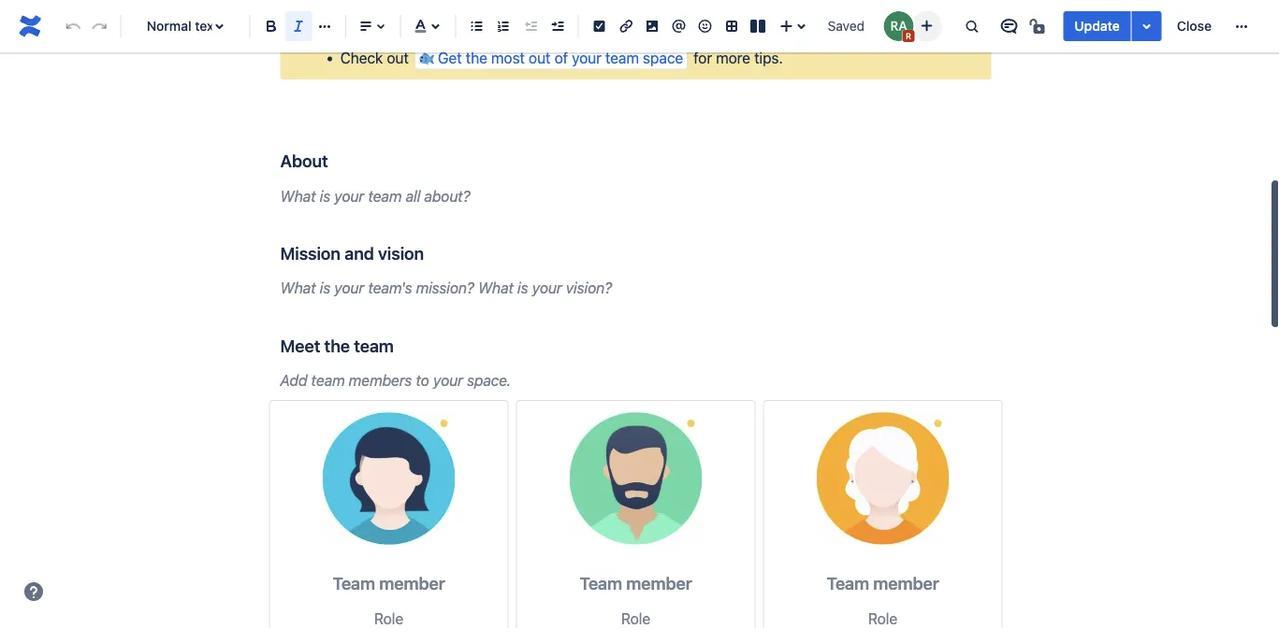 Task type: describe. For each thing, give the bounding box(es) containing it.
team inside button
[[605, 49, 639, 67]]

vision
[[378, 244, 424, 264]]

team up members on the bottom of the page
[[354, 336, 394, 356]]

for
[[694, 49, 712, 67]]

2 role from the left
[[621, 610, 651, 628]]

adjust update settings image
[[1136, 15, 1158, 37]]

mission
[[280, 244, 341, 264]]

is left vision?
[[518, 279, 528, 297]]

space
[[643, 49, 683, 67]]

your left vision?
[[532, 279, 562, 297]]

undo ⌘z image
[[62, 15, 84, 37]]

mission?
[[416, 279, 474, 297]]

layouts image
[[747, 15, 769, 37]]

team left all
[[368, 187, 402, 205]]

1 role from the left
[[374, 610, 403, 628]]

what for what is your team's mission? what is your vision?
[[280, 279, 316, 297]]

3 team from the left
[[827, 574, 869, 594]]

to
[[416, 372, 429, 390]]

outdent ⇧tab image
[[519, 15, 542, 37]]

more image
[[1231, 15, 1253, 37]]

for more tips.
[[690, 49, 783, 67]]

1 team member from the left
[[333, 574, 445, 594]]

the for meet
[[324, 336, 350, 356]]

update
[[1075, 18, 1120, 34]]

3 member from the left
[[873, 574, 939, 594]]

2 member from the left
[[626, 574, 692, 594]]

get
[[438, 49, 462, 67]]

is for team's
[[320, 279, 330, 297]]

3 team member from the left
[[827, 574, 939, 594]]

1 team from the left
[[333, 574, 375, 594]]

bullet list ⌘⇧8 image
[[466, 15, 488, 37]]

link image
[[615, 15, 637, 37]]

1 member from the left
[[379, 574, 445, 594]]

saved
[[828, 18, 865, 34]]

mention image
[[668, 15, 690, 37]]

3 role from the left
[[868, 610, 898, 628]]

check out
[[340, 49, 413, 67]]

meet the team
[[280, 336, 394, 356]]

italic ⌘i image
[[287, 15, 310, 37]]

ruby anderson image
[[884, 11, 914, 41]]

meet
[[280, 336, 320, 356]]

numbered list ⌘⇧7 image
[[492, 15, 515, 37]]

emoji image
[[694, 15, 717, 37]]

of
[[554, 49, 568, 67]]

your down mission and vision
[[334, 279, 364, 297]]

and
[[345, 244, 374, 264]]

what is your team all about?
[[280, 187, 470, 205]]

out inside button
[[529, 49, 551, 67]]

get the most out of your team space button
[[414, 46, 688, 70]]

redo ⌘⇧z image
[[88, 15, 111, 37]]

your up mission and vision
[[334, 187, 364, 205]]

get the most out of your team space
[[438, 49, 683, 67]]

2 team from the left
[[580, 574, 622, 594]]

close button
[[1166, 11, 1223, 41]]

what right mission?
[[478, 279, 514, 297]]

comment icon image
[[998, 15, 1020, 37]]

add team members to your space.
[[280, 372, 511, 390]]



Task type: vqa. For each thing, say whether or not it's contained in the screenshot.
the leftmost My first space
no



Task type: locate. For each thing, give the bounding box(es) containing it.
what for what is your team all about?
[[280, 187, 316, 205]]

1 horizontal spatial out
[[529, 49, 551, 67]]

role
[[374, 610, 403, 628], [621, 610, 651, 628], [868, 610, 898, 628]]

about?
[[424, 187, 470, 205]]

is down about
[[320, 187, 330, 205]]

1 horizontal spatial team
[[580, 574, 622, 594]]

members
[[349, 372, 412, 390]]

normal
[[147, 18, 192, 34]]

2 out from the left
[[529, 49, 551, 67]]

is
[[320, 187, 330, 205], [320, 279, 330, 297], [518, 279, 528, 297]]

close
[[1177, 18, 1212, 34]]

your right to at the bottom left
[[433, 372, 463, 390]]

indent tab image
[[546, 15, 568, 37]]

invite to edit image
[[916, 15, 938, 37]]

space.
[[467, 372, 511, 390]]

team right add
[[311, 372, 345, 390]]

the for get
[[466, 49, 487, 67]]

what is your team's mission? what is your vision?
[[280, 279, 612, 297]]

the right meet
[[324, 336, 350, 356]]

table image
[[721, 15, 743, 37]]

align left image
[[354, 15, 377, 37]]

add
[[280, 372, 307, 390]]

what down about
[[280, 187, 316, 205]]

:fish: image
[[419, 50, 434, 65], [419, 50, 434, 65]]

0 vertical spatial the
[[466, 49, 487, 67]]

editable content region
[[250, 0, 1021, 630]]

update button
[[1063, 11, 1131, 41]]

out right check
[[387, 49, 409, 67]]

1 vertical spatial the
[[324, 336, 350, 356]]

out left of
[[529, 49, 551, 67]]

vision?
[[566, 279, 612, 297]]

is down mission
[[320, 279, 330, 297]]

1 horizontal spatial role
[[621, 610, 651, 628]]

2 horizontal spatial member
[[873, 574, 939, 594]]

your
[[572, 49, 602, 67], [334, 187, 364, 205], [334, 279, 364, 297], [532, 279, 562, 297], [433, 372, 463, 390]]

what down mission
[[280, 279, 316, 297]]

bold ⌘b image
[[260, 15, 283, 37]]

team's
[[368, 279, 412, 297]]

member
[[379, 574, 445, 594], [626, 574, 692, 594], [873, 574, 939, 594]]

2 team member from the left
[[580, 574, 692, 594]]

1 out from the left
[[387, 49, 409, 67]]

most
[[491, 49, 525, 67]]

the right get
[[466, 49, 487, 67]]

add image, video, or file image
[[641, 15, 664, 37]]

text
[[195, 18, 219, 34]]

about
[[280, 151, 328, 171]]

mission and vision
[[280, 244, 424, 264]]

0 horizontal spatial team
[[333, 574, 375, 594]]

normal text
[[147, 18, 219, 34]]

action item image
[[588, 15, 611, 37]]

0 horizontal spatial out
[[387, 49, 409, 67]]

0 horizontal spatial role
[[374, 610, 403, 628]]

what
[[280, 187, 316, 205], [280, 279, 316, 297], [478, 279, 514, 297]]

confluence image
[[15, 11, 45, 41], [15, 11, 45, 41]]

2 horizontal spatial role
[[868, 610, 898, 628]]

the inside get the most out of your team space button
[[466, 49, 487, 67]]

your right of
[[572, 49, 602, 67]]

more
[[716, 49, 750, 67]]

2 horizontal spatial team
[[827, 574, 869, 594]]

the
[[466, 49, 487, 67], [324, 336, 350, 356]]

help image
[[22, 581, 45, 604]]

your inside button
[[572, 49, 602, 67]]

no restrictions image
[[1028, 15, 1050, 37]]

1 horizontal spatial team member
[[580, 574, 692, 594]]

more formatting image
[[314, 15, 336, 37]]

1 horizontal spatial member
[[626, 574, 692, 594]]

0 horizontal spatial the
[[324, 336, 350, 356]]

1 horizontal spatial the
[[466, 49, 487, 67]]

check
[[340, 49, 383, 67]]

find and replace image
[[960, 15, 983, 37]]

2 horizontal spatial team member
[[827, 574, 939, 594]]

normal text button
[[128, 6, 242, 47]]

team
[[605, 49, 639, 67], [368, 187, 402, 205], [354, 336, 394, 356], [311, 372, 345, 390]]

is for team
[[320, 187, 330, 205]]

all
[[406, 187, 420, 205]]

out
[[387, 49, 409, 67], [529, 49, 551, 67]]

team member
[[333, 574, 445, 594], [580, 574, 692, 594], [827, 574, 939, 594]]

0 horizontal spatial member
[[379, 574, 445, 594]]

tips.
[[754, 49, 783, 67]]

team
[[333, 574, 375, 594], [580, 574, 622, 594], [827, 574, 869, 594]]

0 horizontal spatial team member
[[333, 574, 445, 594]]

team down "link" image
[[605, 49, 639, 67]]



